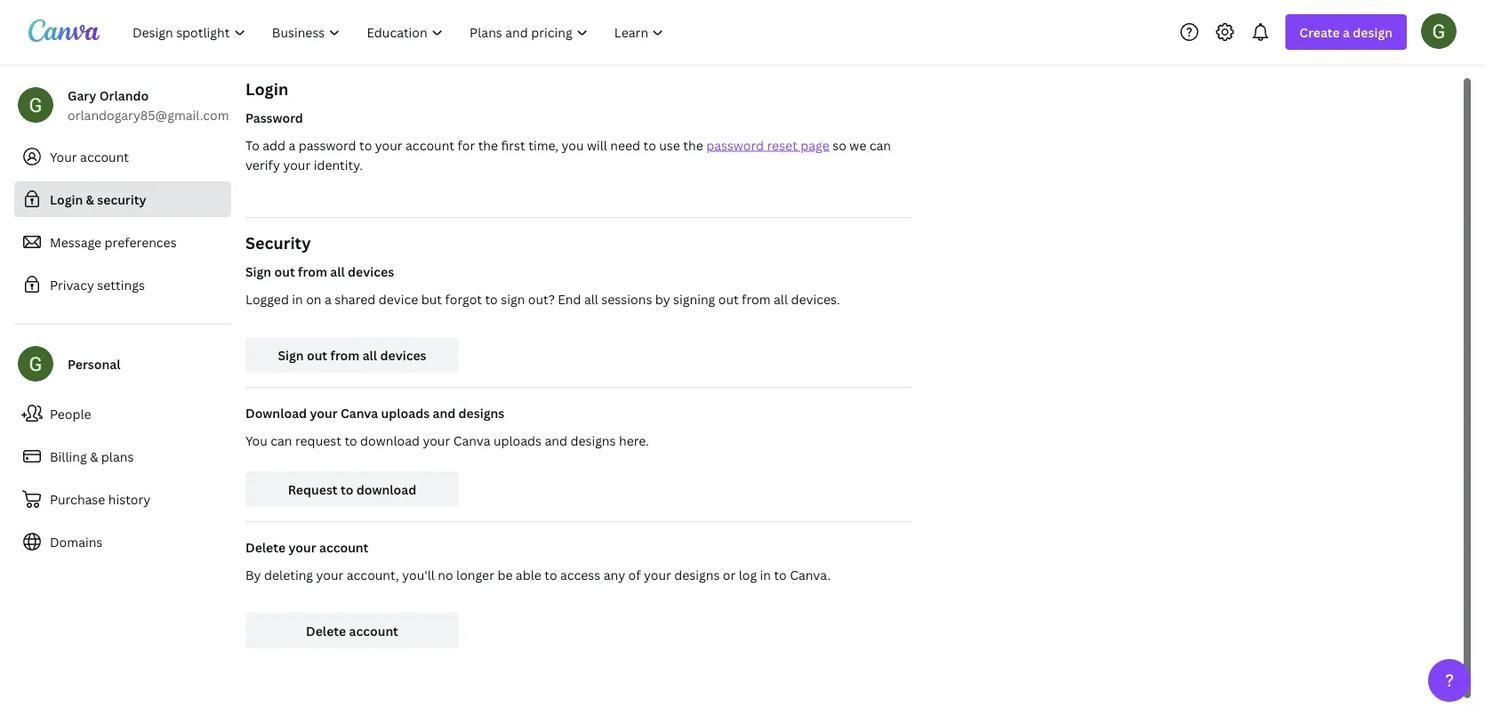 Task type: describe. For each thing, give the bounding box(es) containing it.
logged in on a shared device but forgot to sign out? end all sessions by signing out from all devices.
[[246, 290, 840, 307]]

log
[[739, 566, 757, 583]]

download
[[246, 404, 307, 421]]

of
[[629, 566, 641, 583]]

all inside button
[[363, 347, 377, 363]]

2 horizontal spatial from
[[742, 290, 771, 307]]

people
[[50, 405, 91, 422]]

0 vertical spatial download
[[360, 432, 420, 449]]

request
[[288, 481, 338, 498]]

for
[[458, 137, 475, 153]]

account inside button
[[349, 622, 398, 639]]

0 vertical spatial sign out from all devices
[[246, 263, 394, 280]]

delete your account
[[246, 539, 369, 556]]

out?
[[528, 290, 555, 307]]

privacy settings
[[50, 276, 145, 293]]

signing
[[673, 290, 716, 307]]

canva.
[[790, 566, 831, 583]]

orlandogary85@gmail.com
[[68, 106, 229, 123]]

create a design button
[[1286, 14, 1407, 50]]

will
[[587, 137, 608, 153]]

account up account,
[[319, 539, 369, 556]]

purchase
[[50, 491, 105, 508]]

or
[[723, 566, 736, 583]]

0 vertical spatial canva
[[341, 404, 378, 421]]

domains
[[50, 533, 103, 550]]

billing & plans
[[50, 448, 134, 465]]

create
[[1300, 24, 1340, 40]]

your account
[[50, 148, 129, 165]]

but
[[421, 290, 442, 307]]

delete account button
[[246, 613, 459, 649]]

security
[[97, 191, 146, 208]]

1 horizontal spatial and
[[545, 432, 568, 449]]

you
[[562, 137, 584, 153]]

1 horizontal spatial a
[[325, 290, 332, 307]]

purchase history
[[50, 491, 151, 508]]

0 vertical spatial uploads
[[381, 404, 430, 421]]

privacy settings link
[[14, 267, 231, 302]]

top level navigation element
[[121, 14, 679, 50]]

can inside so we can verify your identity.
[[870, 137, 891, 153]]

so
[[833, 137, 847, 153]]

0 vertical spatial devices
[[348, 263, 394, 280]]

to left canva.
[[774, 566, 787, 583]]

page
[[801, 137, 830, 153]]

billing & plans link
[[14, 439, 231, 474]]

people link
[[14, 396, 231, 431]]

account,
[[347, 566, 399, 583]]

1 password from the left
[[299, 137, 356, 153]]

use
[[659, 137, 680, 153]]

1 the from the left
[[478, 137, 498, 153]]

shared
[[335, 290, 376, 307]]

verify
[[246, 156, 280, 173]]

any
[[604, 566, 625, 583]]

to right able
[[545, 566, 557, 583]]

all left the devices.
[[774, 290, 788, 307]]

your left for
[[375, 137, 403, 153]]

login for login & security
[[50, 191, 83, 208]]

request to download button
[[246, 472, 459, 507]]

your
[[50, 148, 77, 165]]

0 vertical spatial designs
[[459, 404, 505, 421]]

delete for delete your account
[[246, 539, 286, 556]]

out inside button
[[307, 347, 328, 363]]

deleting
[[264, 566, 313, 583]]

add
[[263, 137, 286, 153]]

sign out from all devices button
[[246, 337, 459, 373]]

sign inside button
[[278, 347, 304, 363]]

0 vertical spatial out
[[274, 263, 295, 280]]

your up "request"
[[310, 404, 338, 421]]

settings
[[97, 276, 145, 293]]

2 password from the left
[[707, 137, 764, 153]]

download inside button
[[357, 481, 417, 498]]

sessions
[[602, 290, 652, 307]]

to right "request"
[[345, 432, 357, 449]]

login & security link
[[14, 181, 231, 217]]

gary
[[68, 87, 96, 104]]

orlando
[[99, 87, 149, 104]]

message preferences link
[[14, 224, 231, 260]]

all up shared in the left of the page
[[330, 263, 345, 280]]

you
[[246, 432, 268, 449]]

domains link
[[14, 524, 231, 560]]

delete account
[[306, 622, 398, 639]]

message
[[50, 234, 101, 250]]

forgot
[[445, 290, 482, 307]]

to left sign
[[485, 290, 498, 307]]

here.
[[619, 432, 649, 449]]

to add a password to your account for the first time, you will need to use the password reset page
[[246, 137, 830, 153]]

on
[[306, 290, 322, 307]]



Task type: vqa. For each thing, say whether or not it's contained in the screenshot.
account inside the button
yes



Task type: locate. For each thing, give the bounding box(es) containing it.
0 vertical spatial from
[[298, 263, 327, 280]]

2 horizontal spatial out
[[719, 290, 739, 307]]

designs up 'you can request to download your canva uploads and designs here.'
[[459, 404, 505, 421]]

0 vertical spatial and
[[433, 404, 456, 421]]

and up 'you can request to download your canva uploads and designs here.'
[[433, 404, 456, 421]]

designs left here.
[[571, 432, 616, 449]]

identity.
[[314, 156, 363, 173]]

create a design
[[1300, 24, 1393, 40]]

1 vertical spatial out
[[719, 290, 739, 307]]

devices inside button
[[380, 347, 427, 363]]

out
[[274, 263, 295, 280], [719, 290, 739, 307], [307, 347, 328, 363]]

1 vertical spatial download
[[357, 481, 417, 498]]

1 vertical spatial sign
[[278, 347, 304, 363]]

so we can verify your identity.
[[246, 137, 891, 173]]

2 vertical spatial designs
[[675, 566, 720, 583]]

history
[[108, 491, 151, 508]]

sign out from all devices
[[246, 263, 394, 280], [278, 347, 427, 363]]

from inside sign out from all devices button
[[330, 347, 360, 363]]

1 horizontal spatial out
[[307, 347, 328, 363]]

2 horizontal spatial designs
[[675, 566, 720, 583]]

and left here.
[[545, 432, 568, 449]]

download down download your canva uploads and designs
[[360, 432, 420, 449]]

1 vertical spatial from
[[742, 290, 771, 307]]

in right log
[[760, 566, 771, 583]]

2 horizontal spatial a
[[1343, 24, 1350, 40]]

can right the "you"
[[271, 432, 292, 449]]

account
[[406, 137, 455, 153], [80, 148, 129, 165], [319, 539, 369, 556], [349, 622, 398, 639]]

from down shared in the left of the page
[[330, 347, 360, 363]]

gary orlando orlandogary85@gmail.com
[[68, 87, 229, 123]]

and
[[433, 404, 456, 421], [545, 432, 568, 449]]

to
[[246, 137, 260, 153]]

password up identity.
[[299, 137, 356, 153]]

1 vertical spatial uploads
[[494, 432, 542, 449]]

login down your
[[50, 191, 83, 208]]

delete
[[246, 539, 286, 556], [306, 622, 346, 639]]

account right your
[[80, 148, 129, 165]]

logged
[[246, 290, 289, 307]]

can
[[870, 137, 891, 153], [271, 432, 292, 449]]

billing
[[50, 448, 87, 465]]

login for login
[[246, 78, 288, 100]]

sign out from all devices down shared in the left of the page
[[278, 347, 427, 363]]

can right we
[[870, 137, 891, 153]]

& inside "link"
[[90, 448, 98, 465]]

account left for
[[406, 137, 455, 153]]

out down "security"
[[274, 263, 295, 280]]

0 horizontal spatial from
[[298, 263, 327, 280]]

to up identity.
[[359, 137, 372, 153]]

out down on
[[307, 347, 328, 363]]

password left "reset"
[[707, 137, 764, 153]]

0 horizontal spatial designs
[[459, 404, 505, 421]]

your down delete your account
[[316, 566, 344, 583]]

0 vertical spatial sign
[[246, 263, 271, 280]]

device
[[379, 290, 418, 307]]

login
[[246, 78, 288, 100], [50, 191, 83, 208]]

1 vertical spatial sign out from all devices
[[278, 347, 427, 363]]

to right request
[[341, 481, 354, 498]]

security
[[246, 232, 311, 254]]

by
[[246, 566, 261, 583]]

0 horizontal spatial uploads
[[381, 404, 430, 421]]

1 horizontal spatial password
[[707, 137, 764, 153]]

delete up by on the bottom left
[[246, 539, 286, 556]]

be
[[498, 566, 513, 583]]

sign out from all devices inside button
[[278, 347, 427, 363]]

& for login
[[86, 191, 94, 208]]

1 horizontal spatial canva
[[453, 432, 491, 449]]

0 horizontal spatial out
[[274, 263, 295, 280]]

uploads
[[381, 404, 430, 421], [494, 432, 542, 449]]

0 horizontal spatial and
[[433, 404, 456, 421]]

0 vertical spatial a
[[1343, 24, 1350, 40]]

1 vertical spatial can
[[271, 432, 292, 449]]

design
[[1353, 24, 1393, 40]]

privacy
[[50, 276, 94, 293]]

the
[[478, 137, 498, 153], [683, 137, 703, 153]]

1 vertical spatial canva
[[453, 432, 491, 449]]

1 horizontal spatial delete
[[306, 622, 346, 639]]

out right signing
[[719, 290, 739, 307]]

0 horizontal spatial in
[[292, 290, 303, 307]]

request
[[295, 432, 342, 449]]

0 horizontal spatial delete
[[246, 539, 286, 556]]

preferences
[[105, 234, 177, 250]]

from
[[298, 263, 327, 280], [742, 290, 771, 307], [330, 347, 360, 363]]

longer
[[456, 566, 495, 583]]

1 horizontal spatial designs
[[571, 432, 616, 449]]

plans
[[101, 448, 134, 465]]

login up 'password'
[[246, 78, 288, 100]]

0 horizontal spatial sign
[[246, 263, 271, 280]]

1 vertical spatial devices
[[380, 347, 427, 363]]

all down shared in the left of the page
[[363, 347, 377, 363]]

0 horizontal spatial can
[[271, 432, 292, 449]]

1 vertical spatial designs
[[571, 432, 616, 449]]

password reset page link
[[707, 137, 830, 153]]

0 vertical spatial &
[[86, 191, 94, 208]]

canva
[[341, 404, 378, 421], [453, 432, 491, 449]]

the right for
[[478, 137, 498, 153]]

2 the from the left
[[683, 137, 703, 153]]

download right request
[[357, 481, 417, 498]]

1 horizontal spatial in
[[760, 566, 771, 583]]

1 horizontal spatial uploads
[[494, 432, 542, 449]]

sign out from all devices up on
[[246, 263, 394, 280]]

your up deleting
[[289, 539, 316, 556]]

download
[[360, 432, 420, 449], [357, 481, 417, 498]]

0 vertical spatial delete
[[246, 539, 286, 556]]

& left plans on the bottom left
[[90, 448, 98, 465]]

1 vertical spatial a
[[289, 137, 296, 153]]

purchase history link
[[14, 481, 231, 517]]

your account link
[[14, 139, 231, 174]]

0 horizontal spatial password
[[299, 137, 356, 153]]

access
[[560, 566, 601, 583]]

time,
[[529, 137, 559, 153]]

1 vertical spatial in
[[760, 566, 771, 583]]

to inside button
[[341, 481, 354, 498]]

a left "design"
[[1343, 24, 1350, 40]]

sign up logged
[[246, 263, 271, 280]]

designs left or
[[675, 566, 720, 583]]

devices down device
[[380, 347, 427, 363]]

your down add
[[283, 156, 311, 173]]

0 vertical spatial login
[[246, 78, 288, 100]]

from left the devices.
[[742, 290, 771, 307]]

delete inside button
[[306, 622, 346, 639]]

need
[[611, 137, 641, 153]]

by
[[655, 290, 670, 307]]

1 horizontal spatial sign
[[278, 347, 304, 363]]

to left use
[[644, 137, 656, 153]]

&
[[86, 191, 94, 208], [90, 448, 98, 465]]

a
[[1343, 24, 1350, 40], [289, 137, 296, 153], [325, 290, 332, 307]]

sign
[[246, 263, 271, 280], [278, 347, 304, 363]]

reset
[[767, 137, 798, 153]]

from up on
[[298, 263, 327, 280]]

0 horizontal spatial login
[[50, 191, 83, 208]]

message preferences
[[50, 234, 177, 250]]

a right add
[[289, 137, 296, 153]]

0 horizontal spatial the
[[478, 137, 498, 153]]

devices up shared in the left of the page
[[348, 263, 394, 280]]

end
[[558, 290, 581, 307]]

1 vertical spatial &
[[90, 448, 98, 465]]

password
[[246, 109, 303, 126]]

sign up download
[[278, 347, 304, 363]]

by deleting your account, you'll no longer be able to access any of your designs or log in to canva.
[[246, 566, 831, 583]]

devices
[[348, 263, 394, 280], [380, 347, 427, 363]]

your right of
[[644, 566, 672, 583]]

1 horizontal spatial from
[[330, 347, 360, 363]]

0 vertical spatial in
[[292, 290, 303, 307]]

1 vertical spatial and
[[545, 432, 568, 449]]

2 vertical spatial out
[[307, 347, 328, 363]]

you can request to download your canva uploads and designs here.
[[246, 432, 649, 449]]

the right use
[[683, 137, 703, 153]]

devices.
[[791, 290, 840, 307]]

we
[[850, 137, 867, 153]]

1 horizontal spatial the
[[683, 137, 703, 153]]

you'll
[[402, 566, 435, 583]]

gary orlando image
[[1422, 13, 1457, 49]]

in
[[292, 290, 303, 307], [760, 566, 771, 583]]

no
[[438, 566, 453, 583]]

0 vertical spatial can
[[870, 137, 891, 153]]

request to download
[[288, 481, 417, 498]]

1 horizontal spatial can
[[870, 137, 891, 153]]

1 vertical spatial delete
[[306, 622, 346, 639]]

all right 'end'
[[584, 290, 599, 307]]

designs
[[459, 404, 505, 421], [571, 432, 616, 449], [675, 566, 720, 583]]

sign
[[501, 290, 525, 307]]

2 vertical spatial a
[[325, 290, 332, 307]]

account down account,
[[349, 622, 398, 639]]

& left security
[[86, 191, 94, 208]]

password
[[299, 137, 356, 153], [707, 137, 764, 153]]

1 horizontal spatial login
[[246, 78, 288, 100]]

a right on
[[325, 290, 332, 307]]

2 vertical spatial from
[[330, 347, 360, 363]]

& for billing
[[90, 448, 98, 465]]

able
[[516, 566, 542, 583]]

0 horizontal spatial a
[[289, 137, 296, 153]]

login & security
[[50, 191, 146, 208]]

download your canva uploads and designs
[[246, 404, 505, 421]]

delete for delete account
[[306, 622, 346, 639]]

0 horizontal spatial canva
[[341, 404, 378, 421]]

your down download your canva uploads and designs
[[423, 432, 450, 449]]

in left on
[[292, 290, 303, 307]]

1 vertical spatial login
[[50, 191, 83, 208]]

personal
[[68, 355, 120, 372]]

delete down deleting
[[306, 622, 346, 639]]

first
[[501, 137, 526, 153]]

your inside so we can verify your identity.
[[283, 156, 311, 173]]

a inside create a design dropdown button
[[1343, 24, 1350, 40]]



